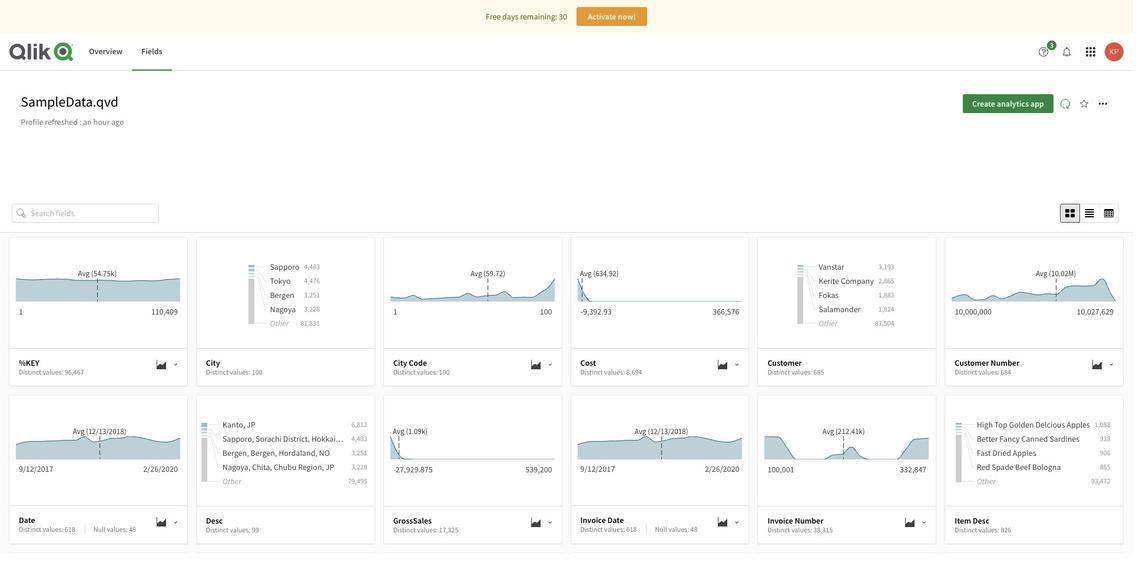 Task type: locate. For each thing, give the bounding box(es) containing it.
city distinct values: 100
[[206, 357, 263, 376]]

spade
[[992, 462, 1014, 472]]

invoice inside invoice number distinct values: 38,315
[[768, 515, 794, 526]]

93,472
[[1092, 477, 1111, 485]]

null
[[94, 525, 106, 534], [655, 525, 668, 534]]

1,088
[[1095, 420, 1111, 429]]

3
[[1051, 41, 1054, 49]]

0 horizontal spatial 4,483
[[304, 262, 320, 271]]

0 horizontal spatial bergen,
[[223, 448, 249, 458]]

2 618 from the left
[[627, 525, 637, 534]]

invoice date
[[581, 515, 624, 525]]

delcious
[[1036, 419, 1066, 430]]

0 vertical spatial number
[[991, 357, 1020, 368]]

48
[[129, 525, 136, 534], [691, 525, 698, 534]]

1 vertical spatial -
[[393, 464, 396, 475]]

0 horizontal spatial invoice
[[581, 515, 606, 525]]

bergen, up chita,
[[251, 448, 277, 458]]

2 null from the left
[[655, 525, 668, 534]]

0 horizontal spatial region,
[[298, 462, 324, 472]]

1 horizontal spatial 618
[[627, 525, 637, 534]]

1 city from the left
[[206, 357, 220, 368]]

3,228 up 81,831
[[304, 304, 320, 313]]

3,228 up 79,495
[[352, 462, 368, 471]]

1 desc from the left
[[206, 515, 223, 526]]

desc left the 99
[[206, 515, 223, 526]]

salamander
[[819, 304, 861, 314]]

100
[[540, 306, 552, 317], [252, 367, 263, 376], [439, 367, 450, 376]]

distinct values: 618 for date
[[19, 525, 75, 534]]

0 horizontal spatial null values: 48
[[94, 525, 136, 534]]

customer left "684"
[[955, 357, 990, 368]]

distinct
[[19, 367, 41, 376], [206, 367, 229, 376], [393, 367, 416, 376], [581, 367, 603, 376], [768, 367, 791, 376], [955, 367, 978, 376], [19, 525, 41, 534], [581, 525, 603, 534], [206, 525, 229, 534], [393, 525, 416, 534], [768, 525, 791, 534], [955, 525, 978, 534]]

high
[[977, 419, 993, 430]]

3,251 for nagoya
[[304, 290, 320, 299]]

apples up sardines
[[1067, 419, 1091, 430]]

0 horizontal spatial 2/26/2020
[[143, 464, 178, 474]]

2 horizontal spatial jp
[[374, 433, 383, 444]]

values: inside invoice number distinct values: 38,315
[[792, 525, 813, 534]]

city
[[206, 357, 220, 368], [393, 357, 407, 368]]

0 horizontal spatial customer
[[768, 357, 802, 368]]

10,027,629
[[1077, 306, 1114, 317]]

refreshed
[[45, 117, 78, 127]]

0 horizontal spatial 100
[[252, 367, 263, 376]]

other for red spade beef bologna
[[977, 476, 996, 487]]

0 horizontal spatial 9/12/2017
[[19, 464, 53, 474]]

38,315
[[814, 525, 833, 534]]

customer left 685
[[768, 357, 802, 368]]

0 vertical spatial jp
[[247, 419, 256, 430]]

1 horizontal spatial 48
[[691, 525, 698, 534]]

2 48 from the left
[[691, 525, 698, 534]]

618 for invoice date
[[627, 525, 637, 534]]

number inside invoice number distinct values: 38,315
[[795, 515, 824, 526]]

kerite
[[819, 276, 840, 286]]

cost distinct values: 8,694
[[581, 357, 642, 376]]

27,929.875
[[396, 464, 433, 475]]

0 horizontal spatial -
[[393, 464, 396, 475]]

now!
[[618, 11, 636, 22]]

jp right hokkaido
[[374, 433, 383, 444]]

0 vertical spatial 4,483
[[304, 262, 320, 271]]

other down nagoya, on the left
[[223, 476, 242, 487]]

ago
[[111, 117, 124, 127]]

87,504
[[876, 319, 895, 327]]

customer
[[768, 357, 802, 368], [955, 357, 990, 368]]

1 horizontal spatial invoice
[[768, 515, 794, 526]]

invoice for invoice date
[[581, 515, 606, 525]]

1 horizontal spatial city
[[393, 357, 407, 368]]

0 horizontal spatial desc
[[206, 515, 223, 526]]

1 vertical spatial number
[[795, 515, 824, 526]]

2 null values: 48 from the left
[[655, 525, 698, 534]]

sampledata.qvd
[[21, 93, 118, 111]]

1 horizontal spatial 3,228
[[352, 462, 368, 471]]

30
[[559, 11, 567, 22]]

region, down hordaland,
[[298, 462, 324, 472]]

1 vertical spatial 4,483
[[352, 434, 368, 443]]

bergen,
[[223, 448, 249, 458], [251, 448, 277, 458]]

3,228
[[304, 304, 320, 313], [352, 462, 368, 471]]

2 customer from the left
[[955, 357, 990, 368]]

other down red
[[977, 476, 996, 487]]

100,001
[[768, 464, 795, 475]]

1 date from the left
[[19, 515, 35, 525]]

activate
[[588, 11, 617, 22]]

bergen, up nagoya, on the left
[[223, 448, 249, 458]]

fast dried apples
[[977, 448, 1037, 458]]

1 horizontal spatial number
[[991, 357, 1020, 368]]

- up cost
[[581, 306, 583, 317]]

desc
[[206, 515, 223, 526], [973, 515, 990, 526]]

332,847
[[900, 464, 927, 475]]

- up grosssales
[[393, 464, 396, 475]]

1 bergen, from the left
[[223, 448, 249, 458]]

618
[[65, 525, 75, 534], [627, 525, 637, 534]]

desc right item
[[973, 515, 990, 526]]

1 horizontal spatial 3,251
[[352, 448, 368, 457]]

1 horizontal spatial 1
[[393, 306, 398, 317]]

2 city from the left
[[393, 357, 407, 368]]

distinct inside invoice number distinct values: 38,315
[[768, 525, 791, 534]]

1 null values: 48 from the left
[[94, 525, 136, 534]]

4,483 up 4,476
[[304, 262, 320, 271]]

1 for %key
[[19, 306, 23, 317]]

1 horizontal spatial customer
[[955, 357, 990, 368]]

Search fields text field
[[31, 204, 159, 223]]

distinct inside desc distinct values: 99
[[206, 525, 229, 534]]

invoice
[[581, 515, 606, 525], [768, 515, 794, 526]]

values: inside 'customer distinct values: 685'
[[792, 367, 813, 376]]

values:
[[43, 367, 63, 376], [230, 367, 251, 376], [417, 367, 438, 376], [605, 367, 625, 376], [792, 367, 813, 376], [979, 367, 1000, 376], [43, 525, 63, 534], [107, 525, 128, 534], [605, 525, 625, 534], [669, 525, 690, 534], [230, 525, 251, 534], [417, 525, 438, 534], [792, 525, 813, 534], [979, 525, 1000, 534]]

region, down 6,812
[[346, 433, 372, 444]]

1 null from the left
[[94, 525, 106, 534]]

1 1 from the left
[[19, 306, 23, 317]]

2 2/26/2020 from the left
[[705, 464, 740, 474]]

9,392.93
[[583, 306, 612, 317]]

distinct inside city distinct values: 100
[[206, 367, 229, 376]]

2 desc from the left
[[973, 515, 990, 526]]

1 vertical spatial 3,228
[[352, 462, 368, 471]]

create analytics app button
[[963, 94, 1054, 113]]

distinct values: 618 for invoice date
[[581, 525, 637, 534]]

0 horizontal spatial number
[[795, 515, 824, 526]]

distinct inside 'customer distinct values: 685'
[[768, 367, 791, 376]]

10,000,000
[[955, 306, 992, 317]]

other down salamander
[[819, 318, 838, 329]]

9/12/2017 for invoice date
[[581, 464, 615, 474]]

create
[[973, 98, 996, 109]]

1 48 from the left
[[129, 525, 136, 534]]

1,883
[[879, 290, 895, 299]]

2 distinct values: 618 from the left
[[581, 525, 637, 534]]

kanto,
[[223, 419, 245, 430]]

1 horizontal spatial region,
[[346, 433, 372, 444]]

bergen
[[270, 290, 294, 300]]

invoice for invoice number distinct values: 38,315
[[768, 515, 794, 526]]

2 9/12/2017 from the left
[[581, 464, 615, 474]]

number inside customer number distinct values: 684
[[991, 357, 1020, 368]]

1 distinct values: 618 from the left
[[19, 525, 75, 534]]

customer inside customer number distinct values: 684
[[955, 357, 990, 368]]

chita,
[[252, 462, 272, 472]]

apples up beef
[[1013, 448, 1037, 458]]

1
[[19, 306, 23, 317], [393, 306, 398, 317]]

0 horizontal spatial distinct values: 618
[[19, 525, 75, 534]]

4,483
[[304, 262, 320, 271], [352, 434, 368, 443]]

1 9/12/2017 from the left
[[19, 464, 53, 474]]

618 for date
[[65, 525, 75, 534]]

1 horizontal spatial null values: 48
[[655, 525, 698, 534]]

100 inside city code distinct values: 100
[[439, 367, 450, 376]]

1 vertical spatial 3,251
[[352, 448, 368, 457]]

2 vertical spatial jp
[[326, 462, 334, 472]]

other down nagoya
[[270, 318, 289, 329]]

1 horizontal spatial 9/12/2017
[[581, 464, 615, 474]]

1 horizontal spatial distinct values: 618
[[581, 525, 637, 534]]

0 vertical spatial region,
[[346, 433, 372, 444]]

tokyo
[[270, 276, 291, 286]]

1 618 from the left
[[65, 525, 75, 534]]

0 vertical spatial -
[[581, 306, 583, 317]]

date
[[19, 515, 35, 525], [608, 515, 624, 525]]

1 horizontal spatial null
[[655, 525, 668, 534]]

1 horizontal spatial 2/26/2020
[[705, 464, 740, 474]]

add to favorites image
[[1080, 99, 1089, 108]]

0 horizontal spatial jp
[[247, 419, 256, 430]]

0 horizontal spatial 48
[[129, 525, 136, 534]]

city inside city distinct values: 100
[[206, 357, 220, 368]]

1 horizontal spatial desc
[[973, 515, 990, 526]]

4,483 down 6,812
[[352, 434, 368, 443]]

0 horizontal spatial city
[[206, 357, 220, 368]]

jp down no
[[326, 462, 334, 472]]

81,831
[[301, 319, 320, 327]]

values: inside the %key distinct values: 96,467
[[43, 367, 63, 376]]

0 vertical spatial 3,228
[[304, 304, 320, 313]]

customer for distinct
[[768, 357, 802, 368]]

0 horizontal spatial 1
[[19, 306, 23, 317]]

100 right 'code'
[[439, 367, 450, 376]]

0 horizontal spatial date
[[19, 515, 35, 525]]

distinct inside the %key distinct values: 96,467
[[19, 367, 41, 376]]

2 1 from the left
[[393, 306, 398, 317]]

values: inside desc distinct values: 99
[[230, 525, 251, 534]]

0 horizontal spatial null
[[94, 525, 106, 534]]

customer for number
[[955, 357, 990, 368]]

100 left -9,392.93
[[540, 306, 552, 317]]

906
[[1101, 448, 1111, 457]]

1 horizontal spatial apples
[[1067, 419, 1091, 430]]

jp right kanto,
[[247, 419, 256, 430]]

hokkaido
[[312, 433, 345, 444]]

3,251 down 6,812
[[352, 448, 368, 457]]

1 customer from the left
[[768, 357, 802, 368]]

district,
[[283, 433, 310, 444]]

desc inside item desc distinct values: 826
[[973, 515, 990, 526]]

3,251 down 4,476
[[304, 290, 320, 299]]

0 horizontal spatial 3,228
[[304, 304, 320, 313]]

better fancy canned sardines
[[977, 433, 1080, 444]]

0 vertical spatial 3,251
[[304, 290, 320, 299]]

100 up kanto, jp on the left bottom
[[252, 367, 263, 376]]

city inside city code distinct values: 100
[[393, 357, 407, 368]]

1 2/26/2020 from the left
[[143, 464, 178, 474]]

2 date from the left
[[608, 515, 624, 525]]

0 horizontal spatial 618
[[65, 525, 75, 534]]

48 for invoice date
[[691, 525, 698, 534]]

1 horizontal spatial date
[[608, 515, 624, 525]]

city for city
[[206, 357, 220, 368]]

distinct values: 618
[[19, 525, 75, 534], [581, 525, 637, 534]]

2/26/2020
[[143, 464, 178, 474], [705, 464, 740, 474]]

0 horizontal spatial 3,251
[[304, 290, 320, 299]]

6,812
[[352, 420, 368, 429]]

1 horizontal spatial -
[[581, 306, 583, 317]]

cost
[[581, 357, 596, 368]]

0 horizontal spatial apples
[[1013, 448, 1037, 458]]

1 horizontal spatial bergen,
[[251, 448, 277, 458]]

customer inside 'customer distinct values: 685'
[[768, 357, 802, 368]]

fokas
[[819, 290, 839, 300]]

overview
[[89, 46, 123, 57]]

tab list
[[80, 33, 172, 71]]

1 horizontal spatial 4,483
[[352, 434, 368, 443]]

1 horizontal spatial 100
[[439, 367, 450, 376]]

kerite company 2,865
[[819, 276, 895, 286]]

jp
[[247, 419, 256, 430], [374, 433, 383, 444], [326, 462, 334, 472]]

nagoya
[[270, 304, 296, 314]]

2/26/2020 for invoice date
[[705, 464, 740, 474]]



Task type: describe. For each thing, give the bounding box(es) containing it.
bergen, bergen, hordaland, no
[[223, 448, 330, 458]]

hordaland,
[[279, 448, 318, 458]]

number for customer number
[[991, 357, 1020, 368]]

fields button
[[132, 33, 172, 71]]

%key
[[19, 357, 39, 368]]

analytics
[[997, 98, 1029, 109]]

values: inside the cost distinct values: 8,694
[[605, 367, 625, 376]]

distinct inside item desc distinct values: 826
[[955, 525, 978, 534]]

865
[[1101, 462, 1111, 471]]

2 bergen, from the left
[[251, 448, 277, 458]]

-27,929.875
[[393, 464, 433, 475]]

distinct inside grosssales distinct values: 17,325
[[393, 525, 416, 534]]

vanstar
[[819, 261, 845, 272]]

free
[[486, 11, 501, 22]]

3 button
[[1035, 41, 1061, 61]]

desc inside desc distinct values: 99
[[206, 515, 223, 526]]

other for nagoya
[[270, 318, 289, 329]]

customer number distinct values: 684
[[955, 357, 1020, 376]]

profile
[[21, 117, 43, 127]]

kendall parks image
[[1105, 42, 1124, 61]]

826
[[1001, 525, 1012, 534]]

null values: 48 for invoice date
[[655, 525, 698, 534]]

4,476
[[304, 276, 320, 285]]

kanto, jp
[[223, 419, 256, 430]]

company
[[841, 276, 874, 286]]

17,325
[[439, 525, 459, 534]]

ready to refresh profile. image
[[1061, 99, 1071, 108]]

684
[[1001, 367, 1012, 376]]

null values: 48 for date
[[94, 525, 136, 534]]

red spade beef bologna
[[977, 462, 1062, 472]]

685
[[814, 367, 825, 376]]

item desc distinct values: 826
[[955, 515, 1012, 534]]

nagoya,
[[223, 462, 251, 472]]

switch view group
[[1061, 204, 1120, 223]]

1,824
[[879, 304, 895, 313]]

0 vertical spatial apples
[[1067, 419, 1091, 430]]

1 horizontal spatial jp
[[326, 462, 334, 472]]

hour
[[93, 117, 110, 127]]

366,576
[[713, 306, 740, 317]]

48 for date
[[129, 525, 136, 534]]

4,483 inside sapporo 4,483
[[304, 262, 320, 271]]

activate now!
[[588, 11, 636, 22]]

sapporo 4,483
[[270, 261, 320, 272]]

values: inside city distinct values: 100
[[230, 367, 251, 376]]

null for date
[[94, 525, 106, 534]]

city code distinct values: 100
[[393, 357, 450, 376]]

distinct inside the cost distinct values: 8,694
[[581, 367, 603, 376]]

distinct inside city code distinct values: 100
[[393, 367, 416, 376]]

distinct inside customer number distinct values: 684
[[955, 367, 978, 376]]

null for invoice date
[[655, 525, 668, 534]]

2 horizontal spatial 100
[[540, 306, 552, 317]]

3,193
[[879, 262, 895, 271]]

app
[[1031, 98, 1045, 109]]

dried
[[993, 448, 1012, 458]]

sapporo
[[270, 261, 300, 272]]

3,251 for nagoya, chita, chubu region, jp
[[352, 448, 368, 457]]

sampledata.qvd profile refreshed : an hour ago
[[21, 93, 124, 127]]

99
[[252, 525, 259, 534]]

desc distinct values: 99
[[206, 515, 259, 534]]

invoice number distinct values: 38,315
[[768, 515, 833, 534]]

3,228 for nagoya, chita, chubu region, jp
[[352, 462, 368, 471]]

days
[[503, 11, 519, 22]]

golden
[[1010, 419, 1035, 430]]

fields
[[141, 46, 162, 57]]

- for 27,929.875
[[393, 464, 396, 475]]

filters region
[[12, 201, 1122, 225]]

3,228 for nagoya
[[304, 304, 320, 313]]

bologna
[[1033, 462, 1062, 472]]

nagoya, chita, chubu region, jp
[[223, 462, 334, 472]]

1 for city code
[[393, 306, 398, 317]]

values: inside grosssales distinct values: 17,325
[[417, 525, 438, 534]]

96,467
[[65, 367, 84, 376]]

8,694
[[627, 367, 642, 376]]

red
[[977, 462, 991, 472]]

city for city code
[[393, 357, 407, 368]]

sorachi
[[256, 433, 282, 444]]

values: inside customer number distinct values: 684
[[979, 367, 1000, 376]]

grosssales
[[393, 515, 432, 526]]

100 inside city distinct values: 100
[[252, 367, 263, 376]]

sardines
[[1050, 433, 1080, 444]]

other for nagoya, chita, chubu region, jp
[[223, 476, 242, 487]]

no
[[319, 448, 330, 458]]

values: inside city code distinct values: 100
[[417, 367, 438, 376]]

create analytics app
[[973, 98, 1045, 109]]

2,865
[[879, 276, 895, 285]]

sapporo, sorachi district, hokkaido region, jp
[[223, 433, 383, 444]]

grosssales distinct values: 17,325
[[393, 515, 459, 534]]

938
[[1101, 434, 1111, 443]]

activate now! link
[[577, 7, 648, 26]]

high top golden delcious apples 1,088
[[977, 419, 1111, 430]]

other for salamander
[[819, 318, 838, 329]]

number for invoice number
[[795, 515, 824, 526]]

1 vertical spatial region,
[[298, 462, 324, 472]]

code
[[409, 357, 427, 368]]

chubu
[[274, 462, 297, 472]]

beef
[[1016, 462, 1031, 472]]

canned
[[1022, 433, 1049, 444]]

9/12/2017 for date
[[19, 464, 53, 474]]

- for 9,392.93
[[581, 306, 583, 317]]

539,200
[[526, 464, 552, 475]]

fast
[[977, 448, 991, 458]]

item
[[955, 515, 972, 526]]

-9,392.93
[[581, 306, 612, 317]]

1 vertical spatial jp
[[374, 433, 383, 444]]

an
[[83, 117, 92, 127]]

%key distinct values: 96,467
[[19, 357, 84, 376]]

79,495
[[348, 477, 368, 485]]

2/26/2020 for date
[[143, 464, 178, 474]]

fancy
[[1000, 433, 1020, 444]]

1 vertical spatial apples
[[1013, 448, 1037, 458]]

remaining:
[[520, 11, 558, 22]]

better
[[977, 433, 999, 444]]

values: inside item desc distinct values: 826
[[979, 525, 1000, 534]]

tab list containing overview
[[80, 33, 172, 71]]



Task type: vqa. For each thing, say whether or not it's contained in the screenshot.
'Red Spade Beef Bologna'
yes



